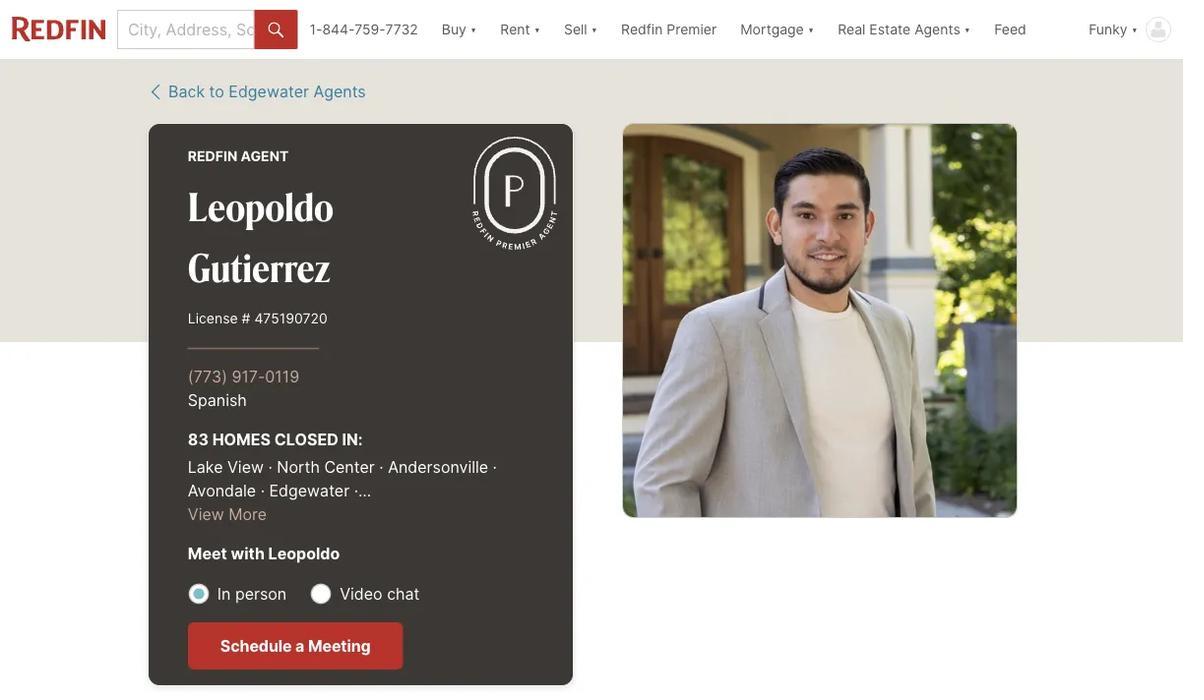 Task type: vqa. For each thing, say whether or not it's contained in the screenshot.
Agent
yes



Task type: describe. For each thing, give the bounding box(es) containing it.
mortgage ▾ button
[[740, 0, 814, 59]]

redfin agent
[[188, 148, 289, 164]]

1-844-759-7732
[[310, 21, 418, 38]]

mortgage
[[740, 21, 804, 38]]

leopoldo gutierrez, redfin agent in chicago image
[[622, 123, 1018, 519]]

meet with leopoldo
[[188, 544, 340, 564]]

sell ▾
[[564, 21, 598, 38]]

▾ for funky ▾
[[1132, 21, 1138, 38]]

▾ for rent ▾
[[534, 21, 540, 38]]

in person
[[217, 585, 287, 604]]

lake
[[188, 458, 223, 477]]

lake view · north center · andersonville · avondale · edgewater ·
[[188, 458, 497, 501]]

#
[[242, 311, 250, 327]]

in:
[[342, 430, 363, 449]]

funky
[[1089, 21, 1128, 38]]

schedule a meeting
[[220, 637, 371, 656]]

closed
[[274, 430, 338, 449]]

· down 83  homes closed in:
[[268, 458, 273, 477]]

with
[[231, 544, 265, 564]]

edgewater inside lake view · north center · andersonville · avondale · edgewater ·
[[269, 481, 350, 501]]

north
[[277, 458, 320, 477]]

mortgage ▾ button
[[729, 0, 826, 59]]

buy ▾ button
[[442, 0, 477, 59]]

(773)
[[188, 367, 227, 386]]

view more link
[[188, 503, 267, 527]]

view inside 'link'
[[188, 505, 224, 524]]

(773) 917-0119 link
[[188, 367, 299, 386]]

gutierrez
[[188, 241, 330, 292]]

· down center
[[354, 481, 358, 501]]

homes
[[212, 430, 271, 449]]

▾ for sell ▾
[[591, 21, 598, 38]]

avondale
[[188, 481, 256, 501]]

spanish
[[188, 391, 247, 410]]

to
[[209, 82, 224, 101]]

video chat
[[340, 585, 420, 604]]

agent
[[241, 148, 289, 164]]

917-
[[232, 367, 265, 386]]

7732
[[385, 21, 418, 38]]

view inside lake view · north center · andersonville · avondale · edgewater ·
[[227, 458, 264, 477]]

rent ▾
[[500, 21, 540, 38]]

license
[[188, 311, 238, 327]]

real estate agents ▾ button
[[826, 0, 983, 59]]

chat
[[387, 585, 420, 604]]

andersonville
[[388, 458, 488, 477]]

▾ for buy ▾
[[470, 21, 477, 38]]

buy ▾
[[442, 21, 477, 38]]

· up more
[[260, 481, 265, 501]]

meet
[[188, 544, 227, 564]]

844-
[[322, 21, 355, 38]]

real
[[838, 21, 866, 38]]

mortgage ▾
[[740, 21, 814, 38]]

back to edgewater agents
[[168, 82, 366, 101]]

redfin premier
[[621, 21, 717, 38]]

475190720
[[254, 311, 327, 327]]

in
[[217, 585, 231, 604]]

1 vertical spatial leopoldo
[[268, 544, 340, 564]]



Task type: locate. For each thing, give the bounding box(es) containing it.
2 ▾ from the left
[[534, 21, 540, 38]]

City, Address, School, Agent, ZIP search field
[[117, 10, 254, 49]]

▾ right mortgage
[[808, 21, 814, 38]]

▾ left feed
[[964, 21, 971, 38]]

4 ▾ from the left
[[808, 21, 814, 38]]

funky ▾
[[1089, 21, 1138, 38]]

0119
[[265, 367, 299, 386]]

redfin left premier
[[621, 21, 663, 38]]

▾ right buy
[[470, 21, 477, 38]]

premier
[[667, 21, 717, 38]]

83  homes closed in:
[[188, 430, 363, 449]]

sell
[[564, 21, 587, 38]]

(773) 917-0119 spanish
[[188, 367, 299, 410]]

0 vertical spatial edgewater
[[229, 82, 309, 101]]

sell ▾ button
[[552, 0, 609, 59]]

▾ right sell
[[591, 21, 598, 38]]

real estate agents ▾ link
[[838, 0, 971, 59]]

redfin left agent
[[188, 148, 237, 164]]

0 vertical spatial agents
[[915, 21, 961, 38]]

▾ right funky
[[1132, 21, 1138, 38]]

· right center
[[379, 458, 384, 477]]

0 vertical spatial leopoldo
[[188, 181, 334, 232]]

view more
[[188, 505, 267, 524]]

view down the avondale
[[188, 505, 224, 524]]

center
[[324, 458, 375, 477]]

0 horizontal spatial agents
[[313, 82, 366, 101]]

redfin premier button
[[609, 0, 729, 59]]

6 ▾ from the left
[[1132, 21, 1138, 38]]

· right andersonville at the bottom
[[493, 458, 497, 477]]

buy ▾ button
[[430, 0, 489, 59]]

1 horizontal spatial redfin
[[621, 21, 663, 38]]

·
[[268, 458, 273, 477], [379, 458, 384, 477], [493, 458, 497, 477], [260, 481, 265, 501], [354, 481, 358, 501]]

0 horizontal spatial view
[[188, 505, 224, 524]]

edgewater down north
[[269, 481, 350, 501]]

rent ▾ button
[[489, 0, 552, 59]]

a
[[295, 637, 304, 656]]

view
[[227, 458, 264, 477], [188, 505, 224, 524]]

video
[[340, 585, 383, 604]]

estate
[[870, 21, 911, 38]]

83
[[188, 430, 209, 449]]

0 vertical spatial view
[[227, 458, 264, 477]]

sell ▾ button
[[564, 0, 598, 59]]

3 ▾ from the left
[[591, 21, 598, 38]]

▾
[[470, 21, 477, 38], [534, 21, 540, 38], [591, 21, 598, 38], [808, 21, 814, 38], [964, 21, 971, 38], [1132, 21, 1138, 38]]

agents
[[915, 21, 961, 38], [313, 82, 366, 101]]

1 vertical spatial redfin
[[188, 148, 237, 164]]

back
[[168, 82, 205, 101]]

feed
[[994, 21, 1027, 38]]

0 vertical spatial redfin
[[621, 21, 663, 38]]

schedule a meeting button
[[188, 623, 403, 670]]

1 vertical spatial view
[[188, 505, 224, 524]]

1 horizontal spatial agents
[[915, 21, 961, 38]]

…
[[358, 481, 371, 501]]

view down homes
[[227, 458, 264, 477]]

redfin for redfin premier
[[621, 21, 663, 38]]

759-
[[355, 21, 385, 38]]

5 ▾ from the left
[[964, 21, 971, 38]]

person
[[235, 585, 287, 604]]

▾ for mortgage ▾
[[808, 21, 814, 38]]

rent
[[500, 21, 530, 38]]

redfin for redfin agent
[[188, 148, 237, 164]]

agents right estate
[[915, 21, 961, 38]]

leopoldo gutierrez
[[188, 181, 334, 292]]

1-844-759-7732 link
[[310, 21, 418, 38]]

1 ▾ from the left
[[470, 21, 477, 38]]

real estate agents ▾
[[838, 21, 971, 38]]

1 vertical spatial edgewater
[[269, 481, 350, 501]]

agents inside "link"
[[915, 21, 961, 38]]

1 vertical spatial agents
[[313, 82, 366, 101]]

edgewater right to
[[229, 82, 309, 101]]

1 horizontal spatial view
[[227, 458, 264, 477]]

leopoldo
[[188, 181, 334, 232], [268, 544, 340, 564]]

more
[[229, 505, 267, 524]]

feed button
[[983, 0, 1077, 59]]

0 horizontal spatial redfin
[[188, 148, 237, 164]]

leopoldo down agent
[[188, 181, 334, 232]]

1-
[[310, 21, 322, 38]]

redfin
[[621, 21, 663, 38], [188, 148, 237, 164]]

▾ right rent
[[534, 21, 540, 38]]

▾ inside "link"
[[964, 21, 971, 38]]

license # 475190720
[[188, 311, 327, 327]]

buy
[[442, 21, 466, 38]]

schedule
[[220, 637, 292, 656]]

redfin inside button
[[621, 21, 663, 38]]

leopoldo right with
[[268, 544, 340, 564]]

agents down 844-
[[313, 82, 366, 101]]

edgewater
[[229, 82, 309, 101], [269, 481, 350, 501]]

submit search image
[[268, 22, 284, 38]]

rent ▾ button
[[500, 0, 540, 59]]

meeting
[[308, 637, 371, 656]]



